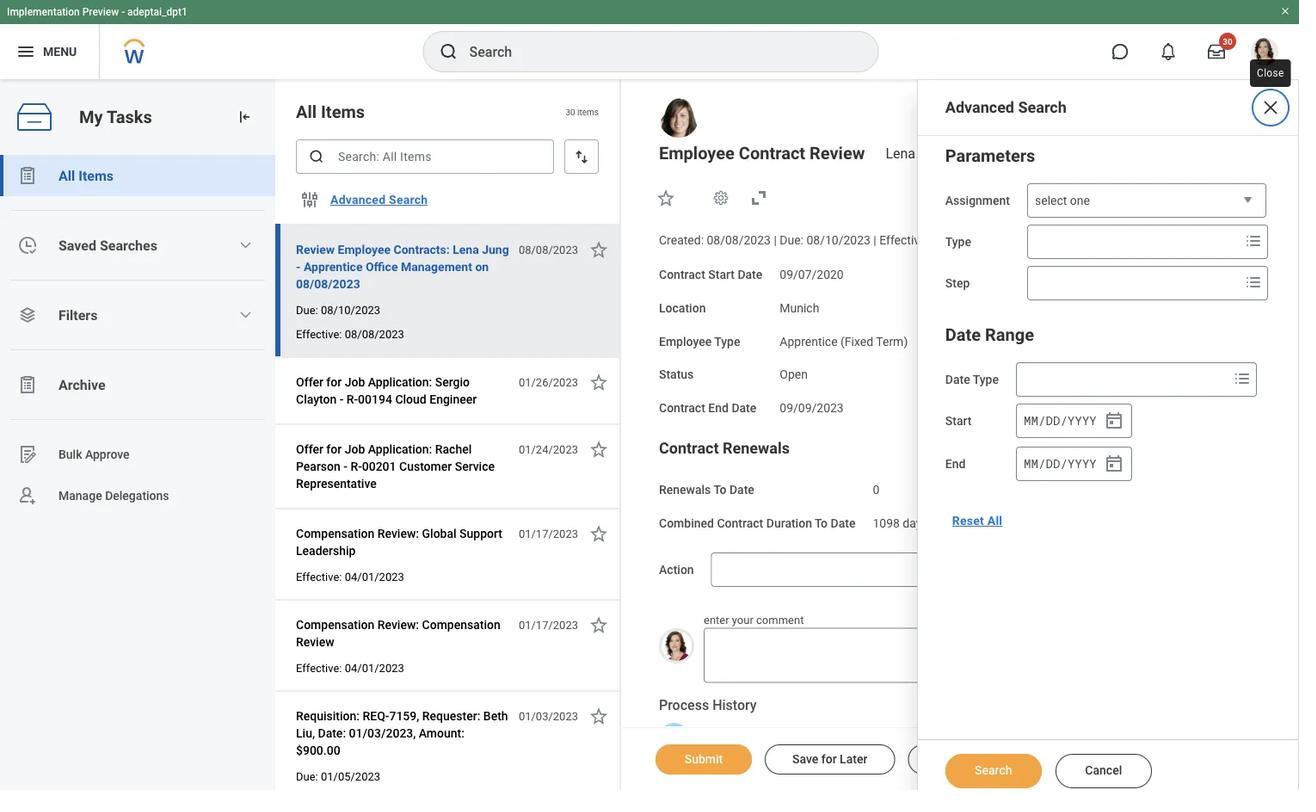 Task type: vqa. For each thing, say whether or not it's contained in the screenshot.
'Compensation Review: Global Support Leadership' button
yes



Task type: describe. For each thing, give the bounding box(es) containing it.
on
[[476, 260, 489, 274]]

parameters button
[[946, 145, 1036, 166]]

req-
[[363, 709, 389, 723]]

due: for requisition: req-7159, requester: beth liu, date: 01/03/2023, amount: $900.00
[[296, 770, 318, 783]]

employee inside the review employee contracts: lena jung - apprentice office management on 08/08/2023
[[338, 242, 391, 257]]

0 vertical spatial lena
[[886, 145, 916, 161]]

08/10/2023 inside item list element
[[321, 303, 381, 316]]

fullscreen image
[[749, 188, 770, 208]]

all inside item list element
[[296, 102, 317, 122]]

process history
[[659, 697, 757, 713]]

01/03/2023
[[519, 710, 578, 723]]

duration
[[767, 516, 813, 530]]

star image for due: 08/10/2023
[[589, 239, 609, 260]]

customer
[[399, 459, 452, 473]]

review: for compensation
[[378, 618, 419, 632]]

reset all
[[953, 514, 1003, 528]]

date range button
[[946, 325, 1035, 345]]

review employee contracts: lena jung - apprentice office management on 08/08/2023
[[296, 242, 509, 291]]

review inside the review employee contracts: lena jung - apprentice office management on 08/08/2023
[[296, 242, 335, 257]]

1 star image from the top
[[589, 439, 609, 460]]

(fixed
[[841, 334, 874, 348]]

0
[[873, 483, 880, 497]]

apprentice (fixed term) element
[[780, 331, 908, 348]]

apprentice inside 'element'
[[780, 334, 838, 348]]

search inside button
[[389, 193, 428, 207]]

mm for end
[[1024, 456, 1039, 472]]

enter your comment
[[704, 614, 804, 627]]

contract for contract renewals
[[659, 439, 719, 457]]

employee for employee contract review
[[659, 143, 735, 163]]

select
[[1036, 194, 1068, 208]]

date left 09/07/2020
[[738, 268, 763, 282]]

for for pearson
[[327, 442, 342, 456]]

end inside date range group
[[946, 457, 966, 471]]

advanced inside dialog
[[946, 99, 1015, 117]]

date up combined contract duration to date
[[730, 483, 755, 497]]

one
[[1071, 194, 1091, 208]]

reset
[[953, 514, 985, 528]]

1098
[[873, 516, 900, 530]]

preview
[[82, 6, 119, 18]]

date:
[[318, 726, 346, 740]]

0 vertical spatial due:
[[780, 233, 804, 247]]

bulk approve link
[[0, 434, 275, 475]]

Date Type field
[[1017, 364, 1229, 395]]

history
[[713, 697, 757, 713]]

munich
[[780, 301, 820, 315]]

review: for global
[[378, 526, 419, 541]]

01/05/2023
[[321, 770, 381, 783]]

process history region
[[659, 696, 962, 790]]

prompts image
[[1244, 231, 1265, 251]]

pearson
[[296, 459, 341, 473]]

contract start date
[[659, 268, 763, 282]]

user plus image
[[17, 486, 38, 506]]

rachel
[[435, 442, 472, 456]]

contract down renewals to date
[[717, 516, 764, 530]]

process
[[659, 697, 709, 713]]

mm for start
[[1024, 413, 1039, 429]]

employee contract review
[[659, 143, 865, 163]]

manage delegations
[[59, 489, 169, 503]]

leadership
[[296, 544, 356, 558]]

global
[[422, 526, 457, 541]]

my
[[79, 107, 103, 127]]

select one
[[1036, 194, 1091, 208]]

search image
[[439, 41, 459, 62]]

due: 01/05/2023
[[296, 770, 381, 783]]

implementation preview -   adeptai_dpt1 banner
[[0, 0, 1300, 79]]

tasks
[[107, 107, 152, 127]]

action
[[659, 563, 694, 577]]

application: for customer
[[368, 442, 432, 456]]

renewals to date
[[659, 483, 755, 497]]

action bar region
[[622, 727, 1300, 790]]

apprentice (fixed term)
[[780, 334, 908, 348]]

- inside banner
[[122, 6, 125, 18]]

created:
[[659, 233, 704, 247]]

date up 'date type'
[[946, 325, 981, 345]]

location
[[659, 301, 706, 315]]

04/01/2023 for compensation
[[345, 662, 404, 674]]

search inside button
[[975, 764, 1013, 778]]

contract renewals button
[[659, 439, 790, 457]]

contract for contract end date
[[659, 401, 706, 415]]

00194
[[358, 392, 392, 406]]

due: for review employee contracts: lena jung - apprentice office management on 08/08/2023
[[296, 303, 318, 316]]

all inside all items button
[[59, 167, 75, 184]]

advanced inside button
[[331, 193, 386, 207]]

range
[[986, 325, 1035, 345]]

mm / dd / yyyy for end
[[1024, 456, 1097, 472]]

created: 08/08/2023 | due: 08/10/2023 | effective: 08/08/2023
[[659, 233, 997, 247]]

representative
[[296, 476, 377, 491]]

offer for offer for job application: sergio clayton - r-00194 cloud engineer
[[296, 375, 324, 389]]

archive button
[[0, 364, 275, 405]]

01/24/2023
[[519, 443, 578, 456]]

select one button
[[1028, 183, 1267, 219]]

lena jung element
[[886, 145, 960, 161]]

star image for requisition: req-7159, requester: beth liu, date: 01/03/2023, amount: $900.00
[[589, 706, 609, 727]]

contract renewals
[[659, 439, 790, 457]]

x image
[[1261, 97, 1282, 118]]

application: for cloud
[[368, 375, 432, 389]]

00201
[[362, 459, 396, 473]]

contract end date
[[659, 401, 757, 415]]

transformation import image
[[236, 108, 253, 126]]

effective: 04/01/2023 for compensation review: global support leadership
[[296, 570, 404, 583]]

liu,
[[296, 726, 315, 740]]

0 vertical spatial start
[[709, 268, 735, 282]]

advanced search button
[[324, 182, 435, 217]]

inbox large image
[[1209, 43, 1226, 60]]

my tasks element
[[0, 79, 275, 790]]

archive
[[59, 377, 106, 393]]

- inside offer for job application: sergio clayton - r-00194 cloud engineer
[[340, 392, 344, 406]]

date range
[[946, 325, 1035, 345]]

advanced search inside button
[[331, 193, 428, 207]]

- inside "offer for job application: rachel pearson - r-00201 customer service representative"
[[344, 459, 348, 473]]

clipboard image for all items
[[17, 165, 38, 186]]

reset all button
[[946, 504, 1010, 538]]

close environment banner image
[[1281, 6, 1291, 16]]

search button
[[946, 754, 1042, 789]]

engineer
[[430, 392, 477, 406]]

04/01/2023 for global
[[345, 570, 404, 583]]

date range group
[[946, 321, 1271, 483]]

0 vertical spatial end
[[709, 401, 729, 415]]

open
[[780, 368, 808, 382]]

requester:
[[423, 709, 481, 723]]

contract start date element
[[780, 257, 844, 283]]

0 vertical spatial 08/10/2023
[[807, 233, 871, 247]]

08/08/2023 inside the review employee contracts: lena jung - apprentice office management on 08/08/2023
[[296, 277, 360, 291]]

comment
[[757, 614, 804, 627]]

items inside button
[[79, 167, 114, 184]]

bulk approve
[[59, 447, 130, 462]]

requisition:
[[296, 709, 360, 723]]

combined
[[659, 516, 714, 530]]

star image for compensation review: compensation review
[[589, 615, 609, 635]]

step
[[946, 276, 970, 291]]

dd for start
[[1046, 413, 1061, 429]]

assignment
[[946, 194, 1011, 208]]

adeptai_dpt1
[[127, 6, 188, 18]]

1 vertical spatial renewals
[[659, 483, 711, 497]]



Task type: locate. For each thing, give the bounding box(es) containing it.
contract up location
[[659, 268, 706, 282]]

prompts image inside parameters group
[[1244, 272, 1265, 293]]

2 job from the top
[[345, 442, 365, 456]]

service
[[455, 459, 495, 473]]

dd inside end group
[[1046, 456, 1061, 472]]

munich element
[[780, 297, 820, 315]]

1 vertical spatial items
[[79, 167, 114, 184]]

offer
[[296, 375, 324, 389], [296, 442, 324, 456]]

all items
[[296, 102, 365, 122], [59, 167, 114, 184]]

1 vertical spatial effective: 04/01/2023
[[296, 662, 404, 674]]

0 vertical spatial offer
[[296, 375, 324, 389]]

mm up end group
[[1024, 413, 1039, 429]]

parameters group
[[946, 142, 1271, 300]]

contract renewals group
[[659, 438, 1265, 532]]

2 effective: 04/01/2023 from the top
[[296, 662, 404, 674]]

dd inside start group
[[1046, 413, 1061, 429]]

for
[[327, 375, 342, 389], [327, 442, 342, 456]]

1 horizontal spatial advanced
[[946, 99, 1015, 117]]

dd up end group
[[1046, 413, 1061, 429]]

1 horizontal spatial to
[[815, 516, 828, 530]]

all items button
[[0, 155, 275, 196]]

dd for end
[[1046, 456, 1061, 472]]

start down 'date type'
[[946, 414, 972, 428]]

calendar image inside end group
[[1104, 454, 1125, 474]]

enter
[[704, 614, 730, 627]]

0 vertical spatial renewals
[[723, 439, 790, 457]]

for up pearson
[[327, 442, 342, 456]]

review inside compensation review: compensation review
[[296, 635, 334, 649]]

0 horizontal spatial advanced search
[[331, 193, 428, 207]]

list containing all items
[[0, 155, 275, 516]]

employee's photo (logan mcneil) image
[[659, 629, 695, 664]]

star image
[[656, 188, 677, 208], [589, 239, 609, 260], [589, 372, 609, 393], [589, 523, 609, 544]]

configure image
[[300, 189, 320, 210]]

start
[[709, 268, 735, 282], [946, 414, 972, 428]]

compensation for compensation review: compensation review
[[296, 618, 375, 632]]

1 vertical spatial advanced search
[[331, 193, 428, 207]]

to right duration
[[815, 516, 828, 530]]

1 mm from the top
[[1024, 413, 1039, 429]]

review up the requisition:
[[296, 635, 334, 649]]

1098 day(s)
[[873, 516, 937, 530]]

employee type
[[659, 334, 741, 348]]

1 calendar image from the top
[[1104, 411, 1125, 431]]

requisition: req-7159, requester: beth liu, date: 01/03/2023, amount: $900.00
[[296, 709, 508, 758]]

2 horizontal spatial search
[[1019, 99, 1067, 117]]

0 vertical spatial review:
[[378, 526, 419, 541]]

1 vertical spatial apprentice
[[780, 334, 838, 348]]

type down date range button
[[973, 373, 999, 387]]

requisition: req-7159, requester: beth liu, date: 01/03/2023, amount: $900.00 button
[[296, 706, 510, 761]]

calendar image for end
[[1104, 454, 1125, 474]]

date left 1098
[[831, 516, 856, 530]]

all items up search image at the left
[[296, 102, 365, 122]]

2 for from the top
[[327, 442, 342, 456]]

dd down start group
[[1046, 456, 1061, 472]]

1 review: from the top
[[378, 526, 419, 541]]

compensation review: compensation review button
[[296, 615, 510, 653]]

yyyy for start
[[1068, 413, 1097, 429]]

1 clipboard image from the top
[[17, 165, 38, 186]]

09/09/2023
[[780, 401, 844, 415]]

1 dd from the top
[[1046, 413, 1061, 429]]

open element
[[780, 364, 808, 382]]

support
[[460, 526, 503, 541]]

1 vertical spatial 04/01/2023
[[345, 662, 404, 674]]

1 vertical spatial due:
[[296, 303, 318, 316]]

end up 'reset'
[[946, 457, 966, 471]]

job up 00201
[[345, 442, 365, 456]]

1 vertical spatial advanced
[[331, 193, 386, 207]]

star image for effective: 04/01/2023
[[589, 523, 609, 544]]

1 vertical spatial mm / dd / yyyy
[[1024, 456, 1097, 472]]

0 vertical spatial search
[[1019, 99, 1067, 117]]

apprentice down the munich
[[780, 334, 838, 348]]

1 vertical spatial dd
[[1046, 456, 1061, 472]]

cancel
[[1086, 764, 1123, 778]]

contract for contract start date
[[659, 268, 706, 282]]

1 vertical spatial jung
[[482, 242, 509, 257]]

3 star image from the top
[[589, 706, 609, 727]]

0 horizontal spatial 08/10/2023
[[321, 303, 381, 316]]

1 horizontal spatial all
[[296, 102, 317, 122]]

r- inside "offer for job application: rachel pearson - r-00201 customer service representative"
[[351, 459, 362, 473]]

to down contract renewals button
[[714, 483, 727, 497]]

type inside date range group
[[973, 373, 999, 387]]

close
[[1258, 67, 1285, 79]]

star image right 01/03/2023
[[589, 706, 609, 727]]

rename image
[[17, 444, 38, 465]]

review left the lena jung
[[810, 143, 865, 163]]

employee up office on the top of page
[[338, 242, 391, 257]]

0 vertical spatial yyyy
[[1068, 413, 1097, 429]]

calendar image inside start group
[[1104, 411, 1125, 431]]

0 vertical spatial to
[[714, 483, 727, 497]]

implementation
[[7, 6, 80, 18]]

/
[[1039, 413, 1046, 429], [1061, 413, 1068, 429], [1039, 456, 1046, 472], [1061, 456, 1068, 472]]

0 vertical spatial for
[[327, 375, 342, 389]]

1 vertical spatial to
[[815, 516, 828, 530]]

contracts:
[[394, 242, 450, 257]]

04/01/2023 down compensation review: compensation review
[[345, 662, 404, 674]]

r-
[[347, 392, 358, 406], [351, 459, 362, 473]]

status
[[659, 368, 694, 382]]

1 vertical spatial lena
[[453, 242, 479, 257]]

1 horizontal spatial lena
[[886, 145, 916, 161]]

profile logan mcneil element
[[1241, 33, 1290, 71]]

1 vertical spatial clipboard image
[[17, 374, 38, 395]]

lena
[[886, 145, 916, 161], [453, 242, 479, 257]]

offer up clayton
[[296, 375, 324, 389]]

items up search image at the left
[[321, 102, 365, 122]]

clipboard image inside all items button
[[17, 165, 38, 186]]

0 horizontal spatial all items
[[59, 167, 114, 184]]

jung up on
[[482, 242, 509, 257]]

job for 00194
[[345, 375, 365, 389]]

offer for job application: sergio clayton - r-00194 cloud engineer button
[[296, 372, 510, 410]]

review: left "global"
[[378, 526, 419, 541]]

calendar image
[[1104, 411, 1125, 431], [1104, 454, 1125, 474]]

Type field
[[1029, 226, 1240, 257]]

mm / dd / yyyy for start
[[1024, 413, 1097, 429]]

start up employee type
[[709, 268, 735, 282]]

search image
[[308, 148, 325, 165]]

renewals up the combined
[[659, 483, 711, 497]]

due:
[[780, 233, 804, 247], [296, 303, 318, 316], [296, 770, 318, 783]]

1 01/17/2023 from the top
[[519, 527, 578, 540]]

- up due: 08/10/2023
[[296, 260, 301, 274]]

0 vertical spatial application:
[[368, 375, 432, 389]]

review employee contracts: lena jung - apprentice office management on 08/08/2023 button
[[296, 239, 510, 294]]

2 offer from the top
[[296, 442, 324, 456]]

- right clayton
[[340, 392, 344, 406]]

apprentice
[[304, 260, 363, 274], [780, 334, 838, 348]]

r- up representative
[[351, 459, 362, 473]]

calendar image down start group
[[1104, 454, 1125, 474]]

1 horizontal spatial apprentice
[[780, 334, 838, 348]]

-
[[122, 6, 125, 18], [296, 260, 301, 274], [340, 392, 344, 406], [344, 459, 348, 473]]

star image for 01/26/2023
[[589, 372, 609, 393]]

0 vertical spatial all items
[[296, 102, 365, 122]]

offer up pearson
[[296, 442, 324, 456]]

0 vertical spatial all
[[296, 102, 317, 122]]

1 vertical spatial all items
[[59, 167, 114, 184]]

lena inside the review employee contracts: lena jung - apprentice office management on 08/08/2023
[[453, 242, 479, 257]]

star image right "01/24/2023"
[[589, 439, 609, 460]]

date
[[738, 268, 763, 282], [946, 325, 981, 345], [946, 373, 971, 387], [732, 401, 757, 415], [730, 483, 755, 497], [831, 516, 856, 530]]

01/17/2023 for compensation review: compensation review
[[519, 618, 578, 631]]

2 calendar image from the top
[[1104, 454, 1125, 474]]

0 vertical spatial items
[[321, 102, 365, 122]]

yyyy up end group
[[1068, 413, 1097, 429]]

0 vertical spatial star image
[[589, 439, 609, 460]]

yyyy inside end group
[[1068, 456, 1097, 472]]

0 vertical spatial apprentice
[[304, 260, 363, 274]]

term)
[[877, 334, 908, 348]]

2 mm / dd / yyyy from the top
[[1024, 456, 1097, 472]]

due: up effective: 08/08/2023
[[296, 303, 318, 316]]

for inside offer for job application: sergio clayton - r-00194 cloud engineer
[[327, 375, 342, 389]]

- right "preview" at the left top of the page
[[122, 6, 125, 18]]

job inside "offer for job application: rachel pearson - r-00201 customer service representative"
[[345, 442, 365, 456]]

job for 00201
[[345, 442, 365, 456]]

for up clayton
[[327, 375, 342, 389]]

item list element
[[275, 79, 622, 790]]

yyyy for end
[[1068, 456, 1097, 472]]

application: inside offer for job application: sergio clayton - r-00194 cloud engineer
[[368, 375, 432, 389]]

30 items
[[566, 107, 599, 117]]

calendar image down date type field at right
[[1104, 411, 1125, 431]]

renewals
[[723, 439, 790, 457], [659, 483, 711, 497]]

2 horizontal spatial type
[[973, 373, 999, 387]]

jung up assignment
[[919, 145, 950, 161]]

1 horizontal spatial jung
[[919, 145, 950, 161]]

date up contract renewals at bottom
[[732, 401, 757, 415]]

compensation review: global support leadership
[[296, 526, 503, 558]]

08/10/2023 up contract start date element at the right
[[807, 233, 871, 247]]

type inside parameters group
[[946, 235, 972, 249]]

enter your comment text field
[[704, 628, 962, 683]]

lena jung
[[886, 145, 950, 161]]

due: up contract start date element at the right
[[780, 233, 804, 247]]

08/10/2023
[[807, 233, 871, 247], [321, 303, 381, 316]]

0 horizontal spatial advanced
[[331, 193, 386, 207]]

items
[[321, 102, 365, 122], [79, 167, 114, 184]]

1 effective: 04/01/2023 from the top
[[296, 570, 404, 583]]

1 vertical spatial start
[[946, 414, 972, 428]]

mm inside end group
[[1024, 456, 1039, 472]]

application: inside "offer for job application: rachel pearson - r-00201 customer service representative"
[[368, 442, 432, 456]]

0 vertical spatial mm
[[1024, 413, 1039, 429]]

review: inside compensation review: global support leadership
[[378, 526, 419, 541]]

my tasks
[[79, 107, 152, 127]]

renewals down contract end date
[[723, 439, 790, 457]]

0 horizontal spatial items
[[79, 167, 114, 184]]

employee down employee's photo (lena jung) on the top right
[[659, 143, 735, 163]]

2 | from the left
[[874, 233, 877, 247]]

contract up fullscreen image
[[739, 143, 806, 163]]

effective: 04/01/2023 for compensation review: compensation review
[[296, 662, 404, 674]]

$900.00
[[296, 743, 341, 758]]

clipboard image inside "archive" button
[[17, 374, 38, 395]]

offer for job application: rachel pearson - r-00201 customer service representative button
[[296, 439, 510, 494]]

08/10/2023 up effective: 08/08/2023
[[321, 303, 381, 316]]

for inside "offer for job application: rachel pearson - r-00201 customer service representative"
[[327, 442, 342, 456]]

contract down status
[[659, 401, 706, 415]]

all items inside item list element
[[296, 102, 365, 122]]

r- for 00201
[[351, 459, 362, 473]]

0 vertical spatial dd
[[1046, 413, 1061, 429]]

employee for employee type
[[659, 334, 712, 348]]

2 yyyy from the top
[[1068, 456, 1097, 472]]

contract down contract end date
[[659, 439, 719, 457]]

0 horizontal spatial renewals
[[659, 483, 711, 497]]

mm / dd / yyyy inside start group
[[1024, 413, 1097, 429]]

30
[[566, 107, 576, 117]]

2 review: from the top
[[378, 618, 419, 632]]

1 04/01/2023 from the top
[[345, 570, 404, 583]]

01/26/2023
[[519, 376, 578, 389]]

1 vertical spatial r-
[[351, 459, 362, 473]]

renewals to date element
[[873, 472, 880, 498]]

0 horizontal spatial start
[[709, 268, 735, 282]]

notifications large image
[[1160, 43, 1178, 60]]

yyyy down start group
[[1068, 456, 1097, 472]]

mm / dd / yyyy down start group
[[1024, 456, 1097, 472]]

1 job from the top
[[345, 375, 365, 389]]

1 vertical spatial search
[[389, 193, 428, 207]]

yyyy
[[1068, 413, 1097, 429], [1068, 456, 1097, 472]]

implementation preview -   adeptai_dpt1
[[7, 6, 188, 18]]

0 vertical spatial type
[[946, 235, 972, 249]]

cancel button
[[1056, 754, 1152, 789]]

due: down $900.00 at bottom left
[[296, 770, 318, 783]]

0 horizontal spatial lena
[[453, 242, 479, 257]]

01/03/2023,
[[349, 726, 416, 740]]

clipboard image
[[17, 165, 38, 186], [17, 374, 38, 395]]

0 horizontal spatial type
[[715, 334, 741, 348]]

advanced search up parameters button
[[946, 99, 1067, 117]]

0 vertical spatial jung
[[919, 145, 950, 161]]

1 vertical spatial prompts image
[[1233, 368, 1253, 389]]

advanced right the configure image at the left of page
[[331, 193, 386, 207]]

1 horizontal spatial advanced search
[[946, 99, 1067, 117]]

apprentice inside the review employee contracts: lena jung - apprentice office management on 08/08/2023
[[304, 260, 363, 274]]

star image left the employee's photo (logan mcneil)
[[589, 615, 609, 635]]

mm down start group
[[1024, 456, 1039, 472]]

2 horizontal spatial all
[[988, 514, 1003, 528]]

offer inside "offer for job application: rachel pearson - r-00201 customer service representative"
[[296, 442, 324, 456]]

2 application: from the top
[[368, 442, 432, 456]]

parameters
[[946, 145, 1036, 166]]

prompts image for step
[[1244, 272, 1265, 293]]

2 clipboard image from the top
[[17, 374, 38, 395]]

clayton
[[296, 392, 337, 406]]

1 vertical spatial offer
[[296, 442, 324, 456]]

offer for job application: rachel pearson - r-00201 customer service representative
[[296, 442, 495, 491]]

0 vertical spatial advanced search
[[946, 99, 1067, 117]]

advanced search
[[946, 99, 1067, 117], [331, 193, 428, 207]]

1 vertical spatial all
[[59, 167, 75, 184]]

2 vertical spatial type
[[973, 373, 999, 387]]

calendar image for start
[[1104, 411, 1125, 431]]

1 vertical spatial review
[[296, 242, 335, 257]]

prompts image
[[1244, 272, 1265, 293], [1233, 368, 1253, 389]]

all items inside button
[[59, 167, 114, 184]]

0 horizontal spatial jung
[[482, 242, 509, 257]]

start group
[[1017, 404, 1133, 438]]

1 horizontal spatial search
[[975, 764, 1013, 778]]

Step field
[[1029, 268, 1240, 299]]

1 yyyy from the top
[[1068, 413, 1097, 429]]

date down date range
[[946, 373, 971, 387]]

1 vertical spatial type
[[715, 334, 741, 348]]

0 vertical spatial review
[[810, 143, 865, 163]]

2 vertical spatial employee
[[659, 334, 712, 348]]

contract
[[739, 143, 806, 163], [659, 268, 706, 282], [659, 401, 706, 415], [659, 439, 719, 457], [717, 516, 764, 530]]

1 vertical spatial for
[[327, 442, 342, 456]]

manage delegations link
[[0, 475, 275, 516]]

start inside date range group
[[946, 414, 972, 428]]

r- right clayton
[[347, 392, 358, 406]]

2 vertical spatial all
[[988, 514, 1003, 528]]

- inside the review employee contracts: lena jung - apprentice office management on 08/08/2023
[[296, 260, 301, 274]]

0 horizontal spatial |
[[774, 233, 777, 247]]

advanced search down search: all items text field
[[331, 193, 428, 207]]

2 dd from the top
[[1046, 456, 1061, 472]]

r- for 00194
[[347, 392, 358, 406]]

apprentice up due: 08/10/2023
[[304, 260, 363, 274]]

type down contract start date
[[715, 334, 741, 348]]

star image
[[589, 439, 609, 460], [589, 615, 609, 635], [589, 706, 609, 727]]

0 horizontal spatial search
[[389, 193, 428, 207]]

mm / dd / yyyy inside end group
[[1024, 456, 1097, 472]]

prompts image inside date range group
[[1233, 368, 1253, 389]]

1 horizontal spatial type
[[946, 235, 972, 249]]

type for date type
[[973, 373, 999, 387]]

review down the configure image at the left of page
[[296, 242, 335, 257]]

review:
[[378, 526, 419, 541], [378, 618, 419, 632]]

beth
[[484, 709, 508, 723]]

employee down location
[[659, 334, 712, 348]]

1 horizontal spatial items
[[321, 102, 365, 122]]

type for employee type
[[715, 334, 741, 348]]

2 vertical spatial due:
[[296, 770, 318, 783]]

list
[[0, 155, 275, 516]]

2 star image from the top
[[589, 615, 609, 635]]

effective: 04/01/2023 up the requisition:
[[296, 662, 404, 674]]

1 | from the left
[[774, 233, 777, 247]]

jung inside the review employee contracts: lena jung - apprentice office management on 08/08/2023
[[482, 242, 509, 257]]

2 vertical spatial review
[[296, 635, 334, 649]]

approve
[[85, 447, 130, 462]]

yyyy inside start group
[[1068, 413, 1097, 429]]

Search: All Items text field
[[296, 139, 554, 174]]

close tooltip
[[1247, 56, 1295, 90]]

employee's photo (lena jung) image
[[659, 98, 699, 138]]

1 for from the top
[[327, 375, 342, 389]]

end group
[[1017, 447, 1133, 481]]

1 vertical spatial 01/17/2023
[[519, 618, 578, 631]]

1 vertical spatial review:
[[378, 618, 419, 632]]

1 offer from the top
[[296, 375, 324, 389]]

04/01/2023 down compensation review: global support leadership
[[345, 570, 404, 583]]

jung
[[919, 145, 950, 161], [482, 242, 509, 257]]

0 vertical spatial 04/01/2023
[[345, 570, 404, 583]]

job
[[345, 375, 365, 389], [345, 442, 365, 456]]

advanced up parameters button
[[946, 99, 1015, 117]]

effective: 04/01/2023 down leadership
[[296, 570, 404, 583]]

0 vertical spatial employee
[[659, 143, 735, 163]]

clipboard image for archive
[[17, 374, 38, 395]]

cloud
[[395, 392, 427, 406]]

01/17/2023 for compensation review: global support leadership
[[519, 527, 578, 540]]

compensation inside compensation review: global support leadership
[[296, 526, 375, 541]]

1 application: from the top
[[368, 375, 432, 389]]

bulk
[[59, 447, 82, 462]]

1 horizontal spatial all items
[[296, 102, 365, 122]]

2 04/01/2023 from the top
[[345, 662, 404, 674]]

1 mm / dd / yyyy from the top
[[1024, 413, 1097, 429]]

0 horizontal spatial all
[[59, 167, 75, 184]]

09/07/2020
[[780, 268, 844, 282]]

1 horizontal spatial renewals
[[723, 439, 790, 457]]

mm inside start group
[[1024, 413, 1039, 429]]

0 vertical spatial calendar image
[[1104, 411, 1125, 431]]

combined contract duration to date element
[[873, 506, 937, 531]]

0 horizontal spatial end
[[709, 401, 729, 415]]

review: down compensation review: global support leadership button
[[378, 618, 419, 632]]

items inside item list element
[[321, 102, 365, 122]]

1 vertical spatial application:
[[368, 442, 432, 456]]

1 vertical spatial star image
[[589, 615, 609, 635]]

date type
[[946, 373, 999, 387]]

review: inside compensation review: compensation review
[[378, 618, 419, 632]]

1 vertical spatial employee
[[338, 242, 391, 257]]

your
[[732, 614, 754, 627]]

1 vertical spatial mm
[[1024, 456, 1039, 472]]

application: up 00201
[[368, 442, 432, 456]]

application: up cloud
[[368, 375, 432, 389]]

compensation for compensation review: global support leadership
[[296, 526, 375, 541]]

items down my
[[79, 167, 114, 184]]

items
[[578, 107, 599, 117]]

for for clayton
[[327, 375, 342, 389]]

2 vertical spatial search
[[975, 764, 1013, 778]]

end up contract renewals button
[[709, 401, 729, 415]]

all inside reset all button
[[988, 514, 1003, 528]]

1 horizontal spatial start
[[946, 414, 972, 428]]

0 vertical spatial prompts image
[[1244, 272, 1265, 293]]

contract end date element
[[780, 391, 844, 416]]

job inside offer for job application: sergio clayton - r-00194 cloud engineer
[[345, 375, 365, 389]]

type up step
[[946, 235, 972, 249]]

amount:
[[419, 726, 465, 740]]

compensation review: compensation review
[[296, 618, 501, 649]]

combined contract duration to date
[[659, 516, 856, 530]]

0 vertical spatial effective: 04/01/2023
[[296, 570, 404, 583]]

prompts image for date type
[[1233, 368, 1253, 389]]

offer for offer for job application: rachel pearson - r-00201 customer service representative
[[296, 442, 324, 456]]

0 horizontal spatial to
[[714, 483, 727, 497]]

type
[[946, 235, 972, 249], [715, 334, 741, 348], [973, 373, 999, 387]]

1 vertical spatial yyyy
[[1068, 456, 1097, 472]]

mm
[[1024, 413, 1039, 429], [1024, 456, 1039, 472]]

- up representative
[[344, 459, 348, 473]]

r- inside offer for job application: sergio clayton - r-00194 cloud engineer
[[347, 392, 358, 406]]

advanced search inside dialog
[[946, 99, 1067, 117]]

all items down my
[[59, 167, 114, 184]]

job up 00194 on the left
[[345, 375, 365, 389]]

1 vertical spatial job
[[345, 442, 365, 456]]

2 mm from the top
[[1024, 456, 1039, 472]]

0 vertical spatial r-
[[347, 392, 358, 406]]

0 vertical spatial mm / dd / yyyy
[[1024, 413, 1097, 429]]

08/08/2023
[[707, 233, 771, 247], [933, 233, 997, 247], [519, 243, 578, 256], [296, 277, 360, 291], [345, 328, 404, 340]]

Action field
[[712, 554, 924, 585]]

0 vertical spatial 01/17/2023
[[519, 527, 578, 540]]

delegations
[[105, 489, 169, 503]]

compensation review: global support leadership button
[[296, 523, 510, 561]]

advanced search dialog
[[917, 79, 1300, 790]]

mm / dd / yyyy up end group
[[1024, 413, 1097, 429]]

2 01/17/2023 from the top
[[519, 618, 578, 631]]

offer inside offer for job application: sergio clayton - r-00194 cloud engineer
[[296, 375, 324, 389]]



